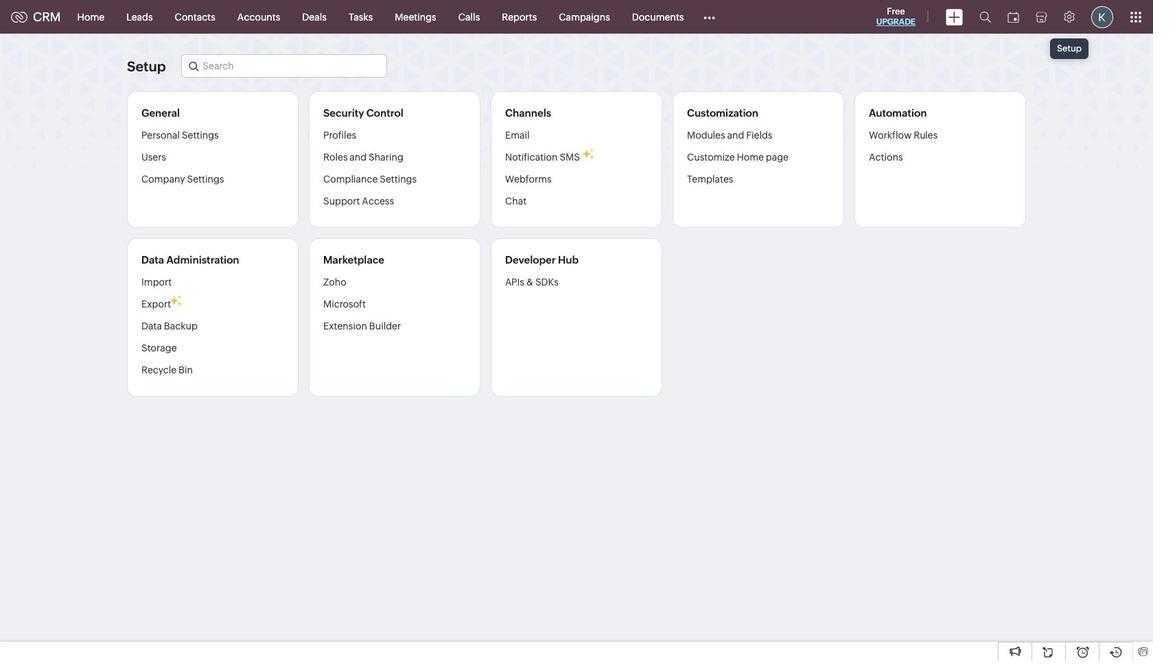 Task type: describe. For each thing, give the bounding box(es) containing it.
profile element
[[1084, 0, 1122, 33]]

logo image
[[11, 11, 27, 22]]

Other Modules field
[[695, 6, 725, 28]]



Task type: locate. For each thing, give the bounding box(es) containing it.
Search text field
[[182, 55, 387, 77]]

calendar image
[[1008, 11, 1020, 22]]

search element
[[972, 0, 1000, 34]]

search image
[[980, 11, 992, 23]]

None field
[[182, 54, 388, 78]]

create menu image
[[946, 9, 964, 25]]

profile image
[[1092, 6, 1114, 28]]

create menu element
[[938, 0, 972, 33]]



Task type: vqa. For each thing, say whether or not it's contained in the screenshot.
FIELD
yes



